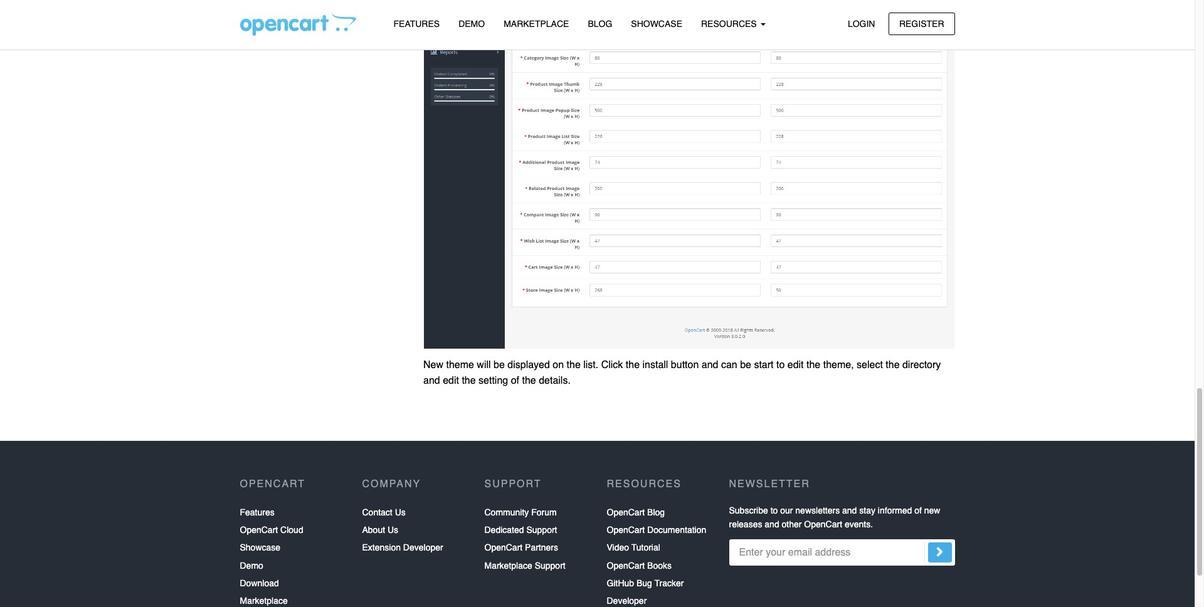 Task type: locate. For each thing, give the bounding box(es) containing it.
download link
[[240, 574, 279, 592]]

opencart up "opencart documentation"
[[607, 507, 645, 517]]

us right about
[[388, 525, 398, 535]]

extension developer link
[[362, 539, 443, 557]]

displayed
[[507, 359, 550, 370]]

login
[[848, 18, 875, 29]]

1 vertical spatial to
[[770, 505, 778, 515]]

support up community
[[484, 479, 542, 490]]

features for opencart cloud
[[240, 507, 275, 517]]

showcase link
[[622, 13, 692, 35], [240, 539, 280, 557]]

opencart books
[[607, 560, 672, 570]]

1 horizontal spatial developer
[[607, 596, 647, 606]]

forum
[[531, 507, 557, 517]]

stay
[[859, 505, 875, 515]]

opencart up github
[[607, 560, 645, 570]]

0 horizontal spatial demo link
[[240, 557, 263, 574]]

1 vertical spatial showcase
[[240, 543, 280, 553]]

us right contact
[[395, 507, 406, 517]]

1 vertical spatial marketplace
[[484, 560, 532, 570]]

newsletters
[[795, 505, 840, 515]]

1 horizontal spatial features link
[[384, 13, 449, 35]]

opencart down dedicated
[[484, 543, 522, 553]]

dedicated support link
[[484, 521, 557, 539]]

opencart for opencart books
[[607, 560, 645, 570]]

demo
[[458, 19, 485, 29], [240, 560, 263, 570]]

1 vertical spatial support
[[526, 525, 557, 535]]

0 vertical spatial showcase
[[631, 19, 682, 29]]

books
[[647, 560, 672, 570]]

the down theme
[[462, 375, 476, 386]]

tracker
[[654, 578, 684, 588]]

1 vertical spatial resources
[[607, 479, 682, 490]]

be right 'can' at the bottom right of page
[[740, 359, 751, 370]]

0 vertical spatial features
[[393, 19, 440, 29]]

to right start
[[776, 359, 785, 370]]

0 vertical spatial demo
[[458, 19, 485, 29]]

details.
[[539, 375, 571, 386]]

select
[[857, 359, 883, 370]]

1 vertical spatial blog
[[647, 507, 665, 517]]

bug
[[636, 578, 652, 588]]

be
[[494, 359, 505, 370], [740, 359, 751, 370]]

marketplace link
[[494, 13, 578, 35], [240, 592, 288, 607]]

0 horizontal spatial showcase link
[[240, 539, 280, 557]]

0 horizontal spatial features link
[[240, 503, 275, 521]]

showcase right blog link
[[631, 19, 682, 29]]

and left 'can' at the bottom right of page
[[702, 359, 718, 370]]

of
[[511, 375, 519, 386], [914, 505, 922, 515]]

about us
[[362, 525, 398, 535]]

1 horizontal spatial demo link
[[449, 13, 494, 35]]

0 vertical spatial features link
[[384, 13, 449, 35]]

start
[[754, 359, 774, 370]]

contact us
[[362, 507, 406, 517]]

button
[[671, 359, 699, 370]]

opencart for opencart
[[240, 479, 305, 490]]

2 vertical spatial support
[[535, 560, 565, 570]]

1 horizontal spatial demo
[[458, 19, 485, 29]]

opencart documentation link
[[607, 521, 706, 539]]

extension
[[362, 543, 401, 553]]

documentation
[[647, 525, 706, 535]]

opencart for opencart documentation
[[607, 525, 645, 535]]

0 horizontal spatial developer
[[403, 543, 443, 553]]

Enter your email address text field
[[729, 539, 955, 565]]

resources inside resources link
[[701, 19, 759, 29]]

opencart blog
[[607, 507, 665, 517]]

cloud
[[280, 525, 303, 535]]

support inside 'link'
[[526, 525, 557, 535]]

to inside the subscribe to our newsletters and stay informed of new releases and other opencart events.
[[770, 505, 778, 515]]

0 vertical spatial developer
[[403, 543, 443, 553]]

edit
[[787, 359, 804, 370], [443, 375, 459, 386]]

and left other
[[765, 519, 779, 529]]

opencart left cloud
[[240, 525, 278, 535]]

to inside 'new theme will be displayed on the list. click the install button and can be start to edit the theme, select the directory and edit the setting of the details.'
[[776, 359, 785, 370]]

the right click
[[626, 359, 640, 370]]

opencart for opencart cloud
[[240, 525, 278, 535]]

1 horizontal spatial features
[[393, 19, 440, 29]]

tutorial
[[631, 543, 660, 553]]

developer inside extension developer link
[[403, 543, 443, 553]]

features
[[393, 19, 440, 29], [240, 507, 275, 517]]

new theme will be displayed on the list. click the install button and can be start to edit the theme, select the directory and edit the setting of the details.
[[423, 359, 941, 386]]

the right select
[[886, 359, 900, 370]]

1 horizontal spatial blog
[[647, 507, 665, 517]]

support
[[484, 479, 542, 490], [526, 525, 557, 535], [535, 560, 565, 570]]

features for demo
[[393, 19, 440, 29]]

0 vertical spatial us
[[395, 507, 406, 517]]

edit down theme
[[443, 375, 459, 386]]

opencart cloud
[[240, 525, 303, 535]]

developer down github
[[607, 596, 647, 606]]

0 horizontal spatial features
[[240, 507, 275, 517]]

0 horizontal spatial showcase
[[240, 543, 280, 553]]

the
[[567, 359, 581, 370], [626, 359, 640, 370], [806, 359, 820, 370], [886, 359, 900, 370], [462, 375, 476, 386], [522, 375, 536, 386]]

1 horizontal spatial resources
[[701, 19, 759, 29]]

community
[[484, 507, 529, 517]]

1 be from the left
[[494, 359, 505, 370]]

releases
[[729, 519, 762, 529]]

blog
[[588, 19, 612, 29], [647, 507, 665, 517]]

opencart for opencart blog
[[607, 507, 645, 517]]

company
[[362, 479, 421, 490]]

0 horizontal spatial marketplace link
[[240, 592, 288, 607]]

subscribe
[[729, 505, 768, 515]]

support up partners on the bottom left of page
[[526, 525, 557, 535]]

marketplace
[[504, 19, 569, 29], [484, 560, 532, 570], [240, 596, 288, 606]]

1 vertical spatial showcase link
[[240, 539, 280, 557]]

will
[[477, 359, 491, 370]]

1 vertical spatial features link
[[240, 503, 275, 521]]

1 vertical spatial us
[[388, 525, 398, 535]]

0 vertical spatial to
[[776, 359, 785, 370]]

1 horizontal spatial be
[[740, 359, 751, 370]]

1 vertical spatial features
[[240, 507, 275, 517]]

newsletter
[[729, 479, 810, 490]]

showcase
[[631, 19, 682, 29], [240, 543, 280, 553]]

0 horizontal spatial blog
[[588, 19, 612, 29]]

showcase for showcase link to the left
[[240, 543, 280, 553]]

1 vertical spatial edit
[[443, 375, 459, 386]]

opencart partners
[[484, 543, 558, 553]]

edit right start
[[787, 359, 804, 370]]

to
[[776, 359, 785, 370], [770, 505, 778, 515]]

be right will
[[494, 359, 505, 370]]

us
[[395, 507, 406, 517], [388, 525, 398, 535]]

1 vertical spatial of
[[914, 505, 922, 515]]

0 horizontal spatial of
[[511, 375, 519, 386]]

github bug tracker
[[607, 578, 684, 588]]

1 horizontal spatial showcase
[[631, 19, 682, 29]]

opencart - open source shopping cart solution image
[[240, 13, 356, 36]]

opencart up video tutorial
[[607, 525, 645, 535]]

video tutorial link
[[607, 539, 660, 557]]

opencart up opencart cloud
[[240, 479, 305, 490]]

of inside the subscribe to our newsletters and stay informed of new releases and other opencart events.
[[914, 505, 922, 515]]

developer right extension
[[403, 543, 443, 553]]

and
[[702, 359, 718, 370], [423, 375, 440, 386], [842, 505, 857, 515], [765, 519, 779, 529]]

of inside 'new theme will be displayed on the list. click the install button and can be start to edit the theme, select the directory and edit the setting of the details.'
[[511, 375, 519, 386]]

0 vertical spatial of
[[511, 375, 519, 386]]

0 vertical spatial showcase link
[[622, 13, 692, 35]]

1 horizontal spatial of
[[914, 505, 922, 515]]

the right "on"
[[567, 359, 581, 370]]

opencart down newsletters
[[804, 519, 842, 529]]

0 horizontal spatial be
[[494, 359, 505, 370]]

resources
[[701, 19, 759, 29], [607, 479, 682, 490]]

0 vertical spatial edit
[[787, 359, 804, 370]]

events.
[[845, 519, 873, 529]]

on
[[553, 359, 564, 370]]

github
[[607, 578, 634, 588]]

1 vertical spatial demo
[[240, 560, 263, 570]]

opencart
[[240, 479, 305, 490], [607, 507, 645, 517], [804, 519, 842, 529], [240, 525, 278, 535], [607, 525, 645, 535], [484, 543, 522, 553], [607, 560, 645, 570]]

0 vertical spatial resources
[[701, 19, 759, 29]]

developer
[[403, 543, 443, 553], [607, 596, 647, 606]]

0 horizontal spatial edit
[[443, 375, 459, 386]]

contact us link
[[362, 503, 406, 521]]

register link
[[889, 12, 955, 35]]

support down partners on the bottom left of page
[[535, 560, 565, 570]]

the down displayed
[[522, 375, 536, 386]]

and up events.
[[842, 505, 857, 515]]

to left our
[[770, 505, 778, 515]]

1 vertical spatial demo link
[[240, 557, 263, 574]]

of down displayed
[[511, 375, 519, 386]]

1 horizontal spatial showcase link
[[622, 13, 692, 35]]

demo link
[[449, 13, 494, 35], [240, 557, 263, 574]]

features link
[[384, 13, 449, 35], [240, 503, 275, 521]]

showcase down opencart cloud link
[[240, 543, 280, 553]]

features link for opencart cloud
[[240, 503, 275, 521]]

1 horizontal spatial marketplace link
[[494, 13, 578, 35]]

dedicated
[[484, 525, 524, 535]]

community forum link
[[484, 503, 557, 521]]

of left new
[[914, 505, 922, 515]]



Task type: vqa. For each thing, say whether or not it's contained in the screenshot.
middle SYSTEM
no



Task type: describe. For each thing, give the bounding box(es) containing it.
informed
[[878, 505, 912, 515]]

community forum
[[484, 507, 557, 517]]

and down 'new'
[[423, 375, 440, 386]]

video
[[607, 543, 629, 553]]

marketplace inside marketplace support link
[[484, 560, 532, 570]]

list.
[[583, 359, 598, 370]]

features link for demo
[[384, 13, 449, 35]]

0 vertical spatial demo link
[[449, 13, 494, 35]]

the left theme,
[[806, 359, 820, 370]]

other
[[782, 519, 802, 529]]

about us link
[[362, 521, 398, 539]]

github bug tracker link
[[607, 574, 684, 592]]

theme
[[446, 359, 474, 370]]

support for dedicated
[[526, 525, 557, 535]]

video tutorial
[[607, 543, 660, 553]]

opencart inside the subscribe to our newsletters and stay informed of new releases and other opencart events.
[[804, 519, 842, 529]]

us for about us
[[388, 525, 398, 535]]

0 vertical spatial blog
[[588, 19, 612, 29]]

partners
[[525, 543, 558, 553]]

new
[[423, 359, 443, 370]]

blog link
[[578, 13, 622, 35]]

theme,
[[823, 359, 854, 370]]

1 horizontal spatial edit
[[787, 359, 804, 370]]

click
[[601, 359, 623, 370]]

support for marketplace
[[535, 560, 565, 570]]

0 horizontal spatial demo
[[240, 560, 263, 570]]

opencart documentation
[[607, 525, 706, 535]]

2 be from the left
[[740, 359, 751, 370]]

register
[[899, 18, 944, 29]]

developer link
[[607, 592, 647, 607]]

opencart theme info page image
[[423, 0, 955, 349]]

new
[[924, 505, 940, 515]]

dedicated support
[[484, 525, 557, 535]]

opencart books link
[[607, 557, 672, 574]]

setting
[[479, 375, 508, 386]]

our
[[780, 505, 793, 515]]

opencart partners link
[[484, 539, 558, 557]]

1 vertical spatial marketplace link
[[240, 592, 288, 607]]

install
[[642, 359, 668, 370]]

2 vertical spatial marketplace
[[240, 596, 288, 606]]

resources link
[[692, 13, 775, 35]]

opencart blog link
[[607, 503, 665, 521]]

0 horizontal spatial resources
[[607, 479, 682, 490]]

0 vertical spatial support
[[484, 479, 542, 490]]

0 vertical spatial marketplace
[[504, 19, 569, 29]]

download
[[240, 578, 279, 588]]

contact
[[362, 507, 392, 517]]

0 vertical spatial marketplace link
[[494, 13, 578, 35]]

1 vertical spatial developer
[[607, 596, 647, 606]]

about
[[362, 525, 385, 535]]

extension developer
[[362, 543, 443, 553]]

can
[[721, 359, 737, 370]]

marketplace support
[[484, 560, 565, 570]]

login link
[[837, 12, 886, 35]]

directory
[[902, 359, 941, 370]]

subscribe to our newsletters and stay informed of new releases and other opencart events.
[[729, 505, 940, 529]]

marketplace support link
[[484, 557, 565, 574]]

angle right image
[[936, 544, 943, 559]]

opencart cloud link
[[240, 521, 303, 539]]

showcase for the right showcase link
[[631, 19, 682, 29]]

us for contact us
[[395, 507, 406, 517]]

opencart for opencart partners
[[484, 543, 522, 553]]



